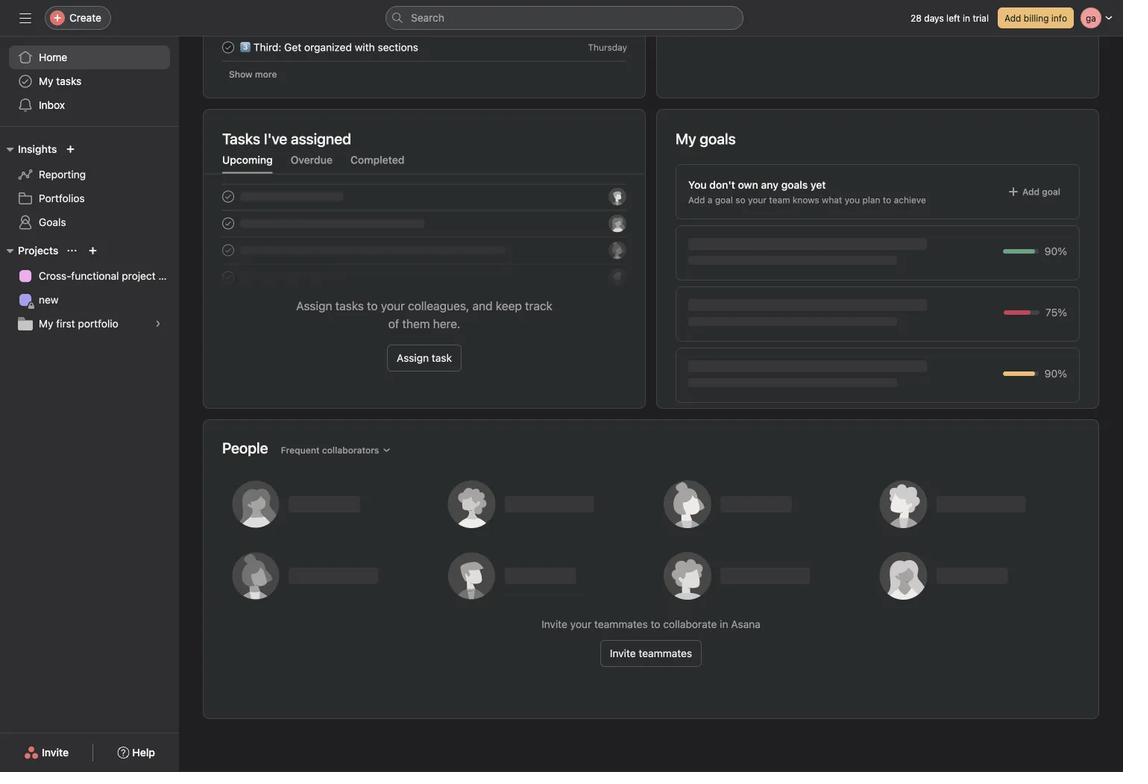 Task type: vqa. For each thing, say whether or not it's contained in the screenshot.
teammates
yes



Task type: locate. For each thing, give the bounding box(es) containing it.
0 horizontal spatial in
[[720, 618, 729, 630]]

collaborators
[[322, 445, 379, 455]]

here.
[[433, 317, 461, 331]]

2 vertical spatial your
[[570, 618, 592, 630]]

keep
[[496, 299, 522, 313]]

insights button
[[0, 140, 57, 158]]

0 horizontal spatial to
[[367, 299, 378, 313]]

your inside you don't own any goals yet add a goal so your team knows what you plan to achieve
[[748, 195, 767, 205]]

Completed checkbox
[[219, 38, 237, 56]]

my goals
[[676, 130, 736, 147]]

my left first
[[39, 317, 53, 330]]

assign
[[296, 299, 332, 313], [397, 352, 429, 364]]

tasks inside "link"
[[56, 75, 82, 87]]

1 horizontal spatial to
[[651, 618, 661, 630]]

0 horizontal spatial tasks
[[56, 75, 82, 87]]

teammates down invite your teammates to collaborate in asana
[[639, 647, 692, 659]]

asana
[[731, 618, 761, 630]]

plan right you
[[863, 195, 881, 205]]

my inside "link"
[[39, 75, 53, 87]]

you
[[845, 195, 860, 205]]

search button
[[386, 6, 744, 30]]

1 horizontal spatial tasks
[[335, 299, 364, 313]]

my
[[39, 75, 53, 87], [39, 317, 53, 330]]

0 vertical spatial invite
[[542, 618, 568, 630]]

create button
[[45, 6, 111, 30]]

projects
[[18, 244, 58, 257]]

teammates inside button
[[639, 647, 692, 659]]

teammates
[[595, 618, 648, 630], [639, 647, 692, 659]]

1 horizontal spatial goal
[[1042, 186, 1061, 197]]

1 horizontal spatial invite
[[542, 618, 568, 630]]

you
[[689, 179, 707, 191]]

invite
[[542, 618, 568, 630], [610, 647, 636, 659], [42, 746, 69, 759]]

my tasks link
[[9, 69, 170, 93]]

goal
[[1042, 186, 1061, 197], [715, 195, 733, 205]]

0 vertical spatial my
[[39, 75, 53, 87]]

invite for invite teammates
[[610, 647, 636, 659]]

new image
[[66, 145, 75, 154]]

0 horizontal spatial assign
[[296, 299, 332, 313]]

tasks
[[56, 75, 82, 87], [335, 299, 364, 313]]

assign task
[[397, 352, 452, 364]]

goals
[[39, 216, 66, 228]]

add for add billing info
[[1005, 13, 1022, 23]]

to up 'invite teammates'
[[651, 618, 661, 630]]

get
[[284, 41, 302, 53]]

1 vertical spatial teammates
[[639, 647, 692, 659]]

1 vertical spatial my
[[39, 317, 53, 330]]

search list box
[[386, 6, 744, 30]]

1 vertical spatial tasks
[[335, 299, 364, 313]]

my first portfolio
[[39, 317, 118, 330]]

show more
[[229, 69, 277, 79]]

0 horizontal spatial your
[[381, 299, 405, 313]]

colleagues,
[[408, 299, 469, 313]]

1 vertical spatial to
[[367, 299, 378, 313]]

1 horizontal spatial assign
[[397, 352, 429, 364]]

invite teammates button
[[600, 640, 702, 667]]

to left colleagues,
[[367, 299, 378, 313]]

add
[[1005, 13, 1022, 23], [1023, 186, 1040, 197], [689, 195, 705, 205]]

1 vertical spatial 90%
[[1045, 367, 1068, 380]]

0 horizontal spatial add
[[689, 195, 705, 205]]

90% down 75%
[[1045, 367, 1068, 380]]

goals link
[[9, 210, 170, 234]]

add inside you don't own any goals yet add a goal so your team knows what you plan to achieve
[[689, 195, 705, 205]]

your inside assign tasks to your colleagues, and keep track of them here.
[[381, 299, 405, 313]]

to left achieve
[[883, 195, 892, 205]]

plan
[[863, 195, 881, 205], [158, 270, 179, 282]]

my first portfolio link
[[9, 312, 170, 336]]

organized
[[304, 41, 352, 53]]

0 vertical spatial plan
[[863, 195, 881, 205]]

2 my from the top
[[39, 317, 53, 330]]

2 horizontal spatial to
[[883, 195, 892, 205]]

2 horizontal spatial invite
[[610, 647, 636, 659]]

collaborate
[[663, 618, 717, 630]]

your
[[748, 195, 767, 205], [381, 299, 405, 313], [570, 618, 592, 630]]

more
[[255, 69, 277, 79]]

overdue button
[[291, 154, 333, 173]]

plan right project
[[158, 270, 179, 282]]

teammates up 'invite teammates'
[[595, 618, 648, 630]]

a
[[708, 195, 713, 205]]

2 vertical spatial invite
[[42, 746, 69, 759]]

1 my from the top
[[39, 75, 53, 87]]

days
[[925, 13, 944, 23]]

0 vertical spatial to
[[883, 195, 892, 205]]

frequent
[[281, 445, 320, 455]]

projects element
[[0, 237, 179, 339]]

functional
[[71, 270, 119, 282]]

tasks
[[222, 130, 260, 147]]

billing
[[1024, 13, 1049, 23]]

in left asana
[[720, 618, 729, 630]]

add billing info button
[[998, 7, 1074, 28]]

my up inbox
[[39, 75, 53, 87]]

goal inside you don't own any goals yet add a goal so your team knows what you plan to achieve
[[715, 195, 733, 205]]

them
[[402, 317, 430, 331]]

in
[[963, 13, 971, 23], [720, 618, 729, 630]]

cross-functional project plan link
[[9, 264, 179, 288]]

search
[[411, 12, 445, 24]]

any
[[761, 179, 779, 191]]

1 horizontal spatial in
[[963, 13, 971, 23]]

my inside the projects element
[[39, 317, 53, 330]]

home
[[39, 51, 67, 63]]

0 vertical spatial assign
[[296, 299, 332, 313]]

invite for invite your teammates to collaborate in asana
[[542, 618, 568, 630]]

assign inside button
[[397, 352, 429, 364]]

1 vertical spatial your
[[381, 299, 405, 313]]

1 horizontal spatial plan
[[863, 195, 881, 205]]

left
[[947, 13, 961, 23]]

new link
[[9, 288, 170, 312]]

2 horizontal spatial add
[[1023, 186, 1040, 197]]

show more button
[[222, 64, 284, 85]]

cross-functional project plan
[[39, 270, 179, 282]]

0 horizontal spatial goal
[[715, 195, 733, 205]]

0 vertical spatial 90%
[[1045, 245, 1068, 257]]

to
[[883, 195, 892, 205], [367, 299, 378, 313], [651, 618, 661, 630]]

my for my tasks
[[39, 75, 53, 87]]

1 90% from the top
[[1045, 245, 1068, 257]]

0 horizontal spatial plan
[[158, 270, 179, 282]]

1 vertical spatial assign
[[397, 352, 429, 364]]

0 vertical spatial your
[[748, 195, 767, 205]]

i've assigned
[[264, 130, 351, 147]]

1 vertical spatial plan
[[158, 270, 179, 282]]

1 vertical spatial invite
[[610, 647, 636, 659]]

assign inside assign tasks to your colleagues, and keep track of them here.
[[296, 299, 332, 313]]

tasks for my
[[56, 75, 82, 87]]

0 vertical spatial tasks
[[56, 75, 82, 87]]

tasks inside assign tasks to your colleagues, and keep track of them here.
[[335, 299, 364, 313]]

2 horizontal spatial your
[[748, 195, 767, 205]]

plan inside the projects element
[[158, 270, 179, 282]]

1 horizontal spatial add
[[1005, 13, 1022, 23]]

in right left
[[963, 13, 971, 23]]

90% up 75%
[[1045, 245, 1068, 257]]

thursday
[[588, 42, 627, 53]]



Task type: describe. For each thing, give the bounding box(es) containing it.
people
[[222, 439, 268, 457]]

track
[[525, 299, 553, 313]]

cross-
[[39, 270, 71, 282]]

3️⃣
[[240, 41, 251, 53]]

help button
[[108, 739, 165, 766]]

invite teammates
[[610, 647, 692, 659]]

0 vertical spatial in
[[963, 13, 971, 23]]

to inside you don't own any goals yet add a goal so your team knows what you plan to achieve
[[883, 195, 892, 205]]

inbox link
[[9, 93, 170, 117]]

goal inside button
[[1042, 186, 1061, 197]]

new project or portfolio image
[[88, 246, 97, 255]]

assign for assign task
[[397, 352, 429, 364]]

third:
[[253, 41, 281, 53]]

overdue
[[291, 154, 333, 166]]

my tasks
[[39, 75, 82, 87]]

knows
[[793, 195, 820, 205]]

1 horizontal spatial your
[[570, 618, 592, 630]]

sections
[[378, 41, 418, 53]]

reporting link
[[9, 163, 170, 186]]

portfolio
[[78, 317, 118, 330]]

1 vertical spatial in
[[720, 618, 729, 630]]

show options, current sort, top image
[[67, 246, 76, 255]]

info
[[1052, 13, 1068, 23]]

don't
[[710, 179, 735, 191]]

add goal
[[1023, 186, 1061, 197]]

0 horizontal spatial invite
[[42, 746, 69, 759]]

hide sidebar image
[[19, 12, 31, 24]]

upcoming
[[222, 154, 273, 166]]

project
[[122, 270, 156, 282]]

invite your teammates to collaborate in asana
[[542, 618, 761, 630]]

to inside assign tasks to your colleagues, and keep track of them here.
[[367, 299, 378, 313]]

projects button
[[0, 242, 58, 260]]

insights element
[[0, 136, 179, 237]]

task
[[432, 352, 452, 364]]

what
[[822, 195, 843, 205]]

frequent collaborators
[[281, 445, 379, 455]]

assign task button
[[387, 345, 462, 372]]

of
[[388, 317, 399, 331]]

own
[[738, 179, 759, 191]]

trial
[[973, 13, 989, 23]]

help
[[132, 746, 155, 759]]

completed button
[[351, 154, 405, 173]]

28
[[911, 13, 922, 23]]

2 90% from the top
[[1045, 367, 1068, 380]]

inbox
[[39, 99, 65, 111]]

so
[[736, 195, 746, 205]]

reporting
[[39, 168, 86, 181]]

you don't own any goals yet add a goal so your team knows what you plan to achieve
[[689, 179, 926, 205]]

see details, my first portfolio image
[[154, 319, 163, 328]]

and
[[473, 299, 493, 313]]

2 vertical spatial to
[[651, 618, 661, 630]]

frequent collaborators button
[[274, 440, 398, 461]]

tasks for assign
[[335, 299, 364, 313]]

yet
[[811, 179, 826, 191]]

completed image
[[219, 38, 237, 56]]

thursday button
[[588, 42, 627, 53]]

first
[[56, 317, 75, 330]]

assign tasks to your colleagues, and keep track of them here.
[[296, 299, 553, 331]]

global element
[[0, 37, 179, 126]]

add for add goal
[[1023, 186, 1040, 197]]

home link
[[9, 46, 170, 69]]

my for my first portfolio
[[39, 317, 53, 330]]

upcoming button
[[222, 154, 273, 173]]

team
[[769, 195, 790, 205]]

show
[[229, 69, 253, 79]]

goals
[[782, 179, 808, 191]]

insights
[[18, 143, 57, 155]]

new
[[39, 294, 59, 306]]

75%
[[1046, 306, 1068, 319]]

0 vertical spatial teammates
[[595, 618, 648, 630]]

invite button
[[14, 739, 78, 766]]

assign for assign tasks to your colleagues, and keep track of them here.
[[296, 299, 332, 313]]

with
[[355, 41, 375, 53]]

add goal button
[[1001, 181, 1068, 202]]

portfolios
[[39, 192, 85, 204]]

28 days left in trial
[[911, 13, 989, 23]]

completed
[[351, 154, 405, 166]]

3️⃣ third: get organized with sections
[[240, 41, 418, 53]]

create
[[69, 12, 101, 24]]

plan inside you don't own any goals yet add a goal so your team knows what you plan to achieve
[[863, 195, 881, 205]]

achieve
[[894, 195, 926, 205]]

tasks i've assigned
[[222, 130, 351, 147]]

portfolios link
[[9, 186, 170, 210]]



